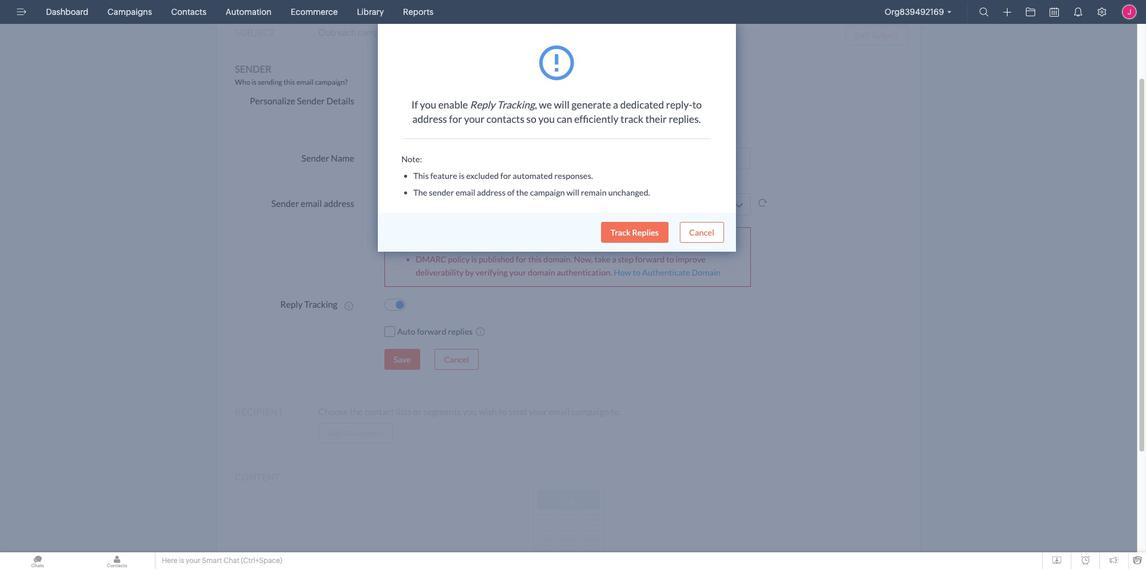 Task type: locate. For each thing, give the bounding box(es) containing it.
your
[[186, 557, 201, 565]]

is
[[179, 557, 184, 565]]

search image
[[980, 7, 989, 17]]

automation
[[226, 7, 272, 17]]

dashboard link
[[41, 0, 93, 24]]

ecommerce link
[[286, 0, 343, 24]]

here is your smart chat (ctrl+space)
[[162, 557, 282, 565]]

chats image
[[0, 553, 75, 570]]

library link
[[352, 0, 389, 24]]

(ctrl+space)
[[241, 557, 282, 565]]

org839492169
[[885, 7, 944, 17]]

campaigns link
[[103, 0, 157, 24]]



Task type: vqa. For each thing, say whether or not it's contained in the screenshot.
the Social link
no



Task type: describe. For each thing, give the bounding box(es) containing it.
contacts link
[[166, 0, 211, 24]]

folder image
[[1026, 7, 1036, 17]]

calendar image
[[1050, 7, 1059, 17]]

ecommerce
[[291, 7, 338, 17]]

chat
[[224, 557, 240, 565]]

quick actions image
[[1003, 8, 1012, 17]]

reports link
[[398, 0, 438, 24]]

contacts
[[171, 7, 207, 17]]

configure settings image
[[1097, 7, 1107, 17]]

smart
[[202, 557, 222, 565]]

library
[[357, 7, 384, 17]]

notifications image
[[1074, 7, 1083, 17]]

campaigns
[[108, 7, 152, 17]]

automation link
[[221, 0, 276, 24]]

dashboard
[[46, 7, 88, 17]]

reports
[[403, 7, 434, 17]]

contacts image
[[79, 553, 155, 570]]

here
[[162, 557, 178, 565]]



